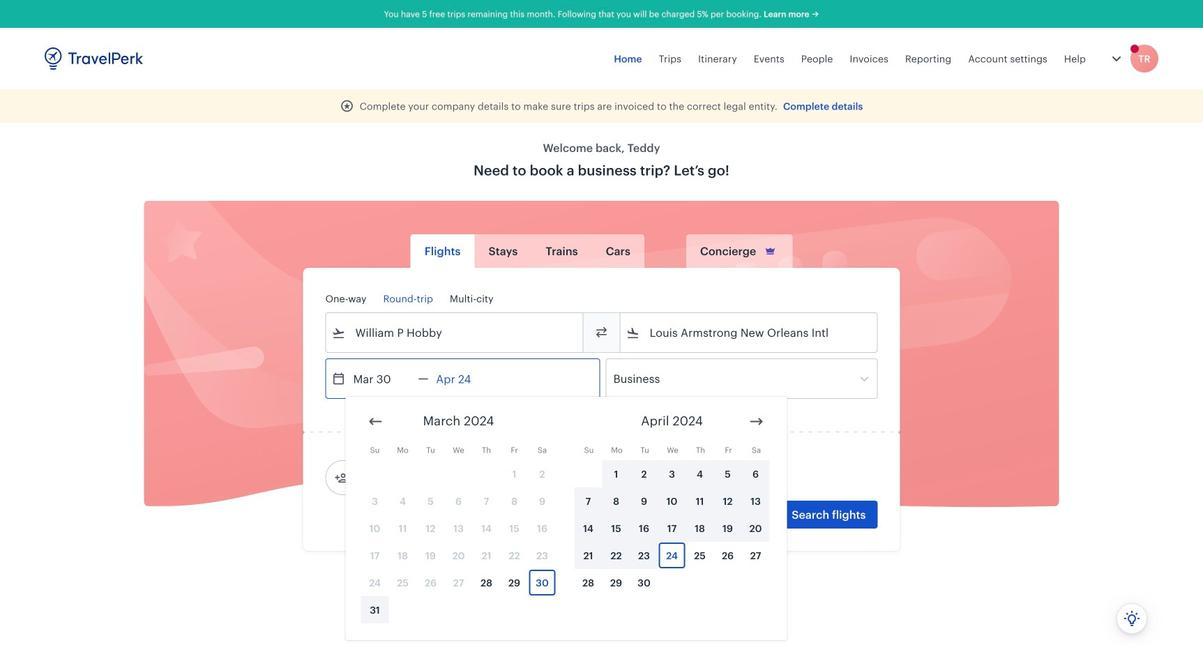 Task type: locate. For each thing, give the bounding box(es) containing it.
Depart text field
[[346, 359, 418, 398]]

move backward to switch to the previous month. image
[[367, 413, 384, 430]]

move forward to switch to the next month. image
[[748, 413, 765, 430]]



Task type: vqa. For each thing, say whether or not it's contained in the screenshot.
Return text field
yes



Task type: describe. For each thing, give the bounding box(es) containing it.
From search field
[[346, 322, 565, 344]]

Return text field
[[428, 359, 501, 398]]

To search field
[[640, 322, 859, 344]]

calendar application
[[346, 397, 1203, 640]]



